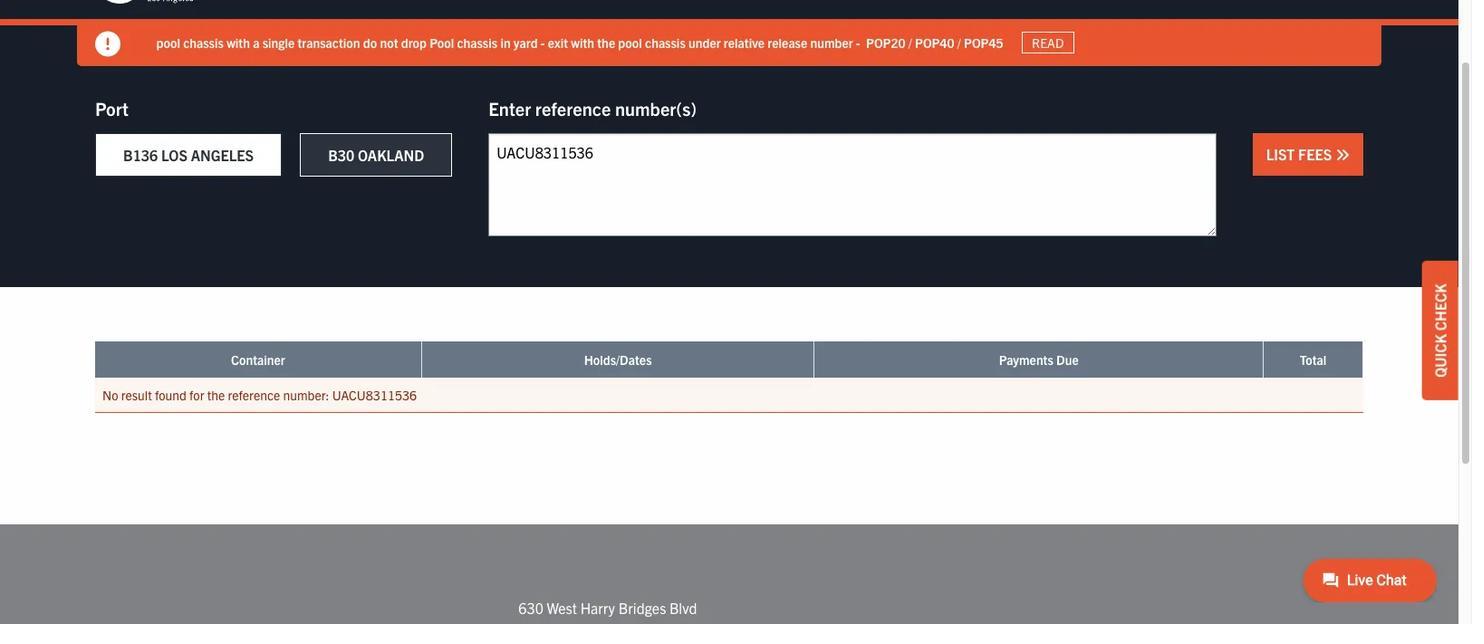 Task type: describe. For each thing, give the bounding box(es) containing it.
2 pool from the left
[[619, 34, 643, 50]]

transaction
[[298, 34, 361, 50]]

630
[[519, 599, 543, 617]]

b136
[[123, 146, 158, 164]]

do
[[364, 34, 377, 50]]

holds/dates
[[584, 351, 652, 368]]

1 pool from the left
[[157, 34, 181, 50]]

quick check link
[[1422, 261, 1459, 400]]

harry
[[580, 599, 615, 617]]

west
[[547, 599, 577, 617]]

b136 los angeles
[[123, 146, 254, 164]]

pop45
[[964, 34, 1004, 50]]

not
[[380, 34, 399, 50]]

bridges
[[618, 599, 666, 617]]

1 chassis from the left
[[184, 34, 224, 50]]

result
[[121, 387, 152, 403]]

Enter reference number(s) text field
[[489, 133, 1216, 236]]

a
[[253, 34, 260, 50]]

pool
[[430, 34, 455, 50]]

in
[[501, 34, 511, 50]]

list fees
[[1266, 145, 1335, 163]]

drop
[[401, 34, 427, 50]]

3 chassis from the left
[[645, 34, 686, 50]]

banner containing pool chassis with a single transaction  do not drop pool chassis in yard -  exit with the pool chassis under relative release number -  pop20 / pop40 / pop45
[[0, 0, 1472, 66]]

pool chassis with a single transaction  do not drop pool chassis in yard -  exit with the pool chassis under relative release number -  pop20 / pop40 / pop45
[[157, 34, 1004, 50]]

1 horizontal spatial the
[[598, 34, 616, 50]]

yard
[[514, 34, 538, 50]]

2 - from the left
[[856, 34, 861, 50]]

630 west harry bridges blvd
[[519, 599, 697, 617]]

enter
[[489, 97, 531, 120]]

uacu8311536
[[332, 387, 417, 403]]

1 - from the left
[[541, 34, 545, 50]]

list fees button
[[1253, 133, 1363, 176]]

blvd
[[669, 599, 697, 617]]

los
[[161, 146, 188, 164]]

port
[[95, 97, 129, 120]]

angeles
[[191, 146, 254, 164]]

0 horizontal spatial the
[[207, 387, 225, 403]]

for
[[189, 387, 204, 403]]



Task type: locate. For each thing, give the bounding box(es) containing it.
found
[[155, 387, 186, 403]]

under
[[689, 34, 721, 50]]

payments
[[999, 351, 1053, 368]]

1 horizontal spatial chassis
[[457, 34, 498, 50]]

payments due
[[999, 351, 1079, 368]]

los angeles image
[[95, 0, 231, 5]]

quick
[[1431, 334, 1449, 377]]

solid image up "port"
[[95, 32, 120, 57]]

single
[[263, 34, 295, 50]]

pool
[[157, 34, 181, 50], [619, 34, 643, 50]]

banner
[[0, 0, 1472, 66]]

b30
[[328, 146, 354, 164]]

1 with from the left
[[227, 34, 250, 50]]

1 horizontal spatial solid image
[[1335, 148, 1350, 162]]

- right number
[[856, 34, 861, 50]]

check
[[1431, 283, 1449, 330]]

0 vertical spatial solid image
[[95, 32, 120, 57]]

1 horizontal spatial reference
[[535, 97, 611, 120]]

1 horizontal spatial pool
[[619, 34, 643, 50]]

/
[[909, 34, 913, 50], [958, 34, 961, 50]]

enter reference number(s)
[[489, 97, 697, 120]]

-
[[541, 34, 545, 50], [856, 34, 861, 50]]

with right exit
[[571, 34, 595, 50]]

2 with from the left
[[571, 34, 595, 50]]

number
[[811, 34, 854, 50]]

solid image right fees
[[1335, 148, 1350, 162]]

- left exit
[[541, 34, 545, 50]]

2 / from the left
[[958, 34, 961, 50]]

pop40
[[915, 34, 955, 50]]

0 horizontal spatial chassis
[[184, 34, 224, 50]]

2 chassis from the left
[[457, 34, 498, 50]]

read
[[1032, 34, 1064, 51]]

oakland
[[358, 146, 424, 164]]

no result found for the reference number: uacu8311536
[[102, 387, 417, 403]]

0 horizontal spatial with
[[227, 34, 250, 50]]

container
[[231, 351, 285, 368]]

1 vertical spatial the
[[207, 387, 225, 403]]

0 horizontal spatial /
[[909, 34, 913, 50]]

chassis
[[184, 34, 224, 50], [457, 34, 498, 50], [645, 34, 686, 50]]

0 horizontal spatial solid image
[[95, 32, 120, 57]]

0 vertical spatial reference
[[535, 97, 611, 120]]

pool down los angeles image on the top left
[[157, 34, 181, 50]]

2 horizontal spatial chassis
[[645, 34, 686, 50]]

fees
[[1298, 145, 1332, 163]]

1 vertical spatial solid image
[[1335, 148, 1350, 162]]

list
[[1266, 145, 1295, 163]]

1 horizontal spatial -
[[856, 34, 861, 50]]

1 horizontal spatial with
[[571, 34, 595, 50]]

no
[[102, 387, 118, 403]]

with left a
[[227, 34, 250, 50]]

b30 oakland
[[328, 146, 424, 164]]

read link
[[1022, 32, 1075, 54]]

chassis left a
[[184, 34, 224, 50]]

chassis left under
[[645, 34, 686, 50]]

exit
[[548, 34, 568, 50]]

1 horizontal spatial /
[[958, 34, 961, 50]]

the right exit
[[598, 34, 616, 50]]

release
[[768, 34, 808, 50]]

630 west harry bridges blvd footer
[[0, 525, 1459, 624]]

0 vertical spatial the
[[598, 34, 616, 50]]

the right for
[[207, 387, 225, 403]]

0 horizontal spatial -
[[541, 34, 545, 50]]

solid image
[[95, 32, 120, 57], [1335, 148, 1350, 162]]

reference down container
[[228, 387, 280, 403]]

due
[[1056, 351, 1079, 368]]

reference
[[535, 97, 611, 120], [228, 387, 280, 403]]

1 / from the left
[[909, 34, 913, 50]]

pool up the "number(s)"
[[619, 34, 643, 50]]

the
[[598, 34, 616, 50], [207, 387, 225, 403]]

/ left pop45
[[958, 34, 961, 50]]

0 horizontal spatial reference
[[228, 387, 280, 403]]

with
[[227, 34, 250, 50], [571, 34, 595, 50]]

reference right enter
[[535, 97, 611, 120]]

0 horizontal spatial pool
[[157, 34, 181, 50]]

solid image inside list fees 'button'
[[1335, 148, 1350, 162]]

pop20
[[867, 34, 906, 50]]

quick check
[[1431, 283, 1449, 377]]

number:
[[283, 387, 329, 403]]

relative
[[724, 34, 765, 50]]

1 vertical spatial reference
[[228, 387, 280, 403]]

chassis left in
[[457, 34, 498, 50]]

number(s)
[[615, 97, 697, 120]]

/ left pop40
[[909, 34, 913, 50]]

total
[[1300, 351, 1327, 368]]



Task type: vqa. For each thing, say whether or not it's contained in the screenshot.
the Rights at bottom left
no



